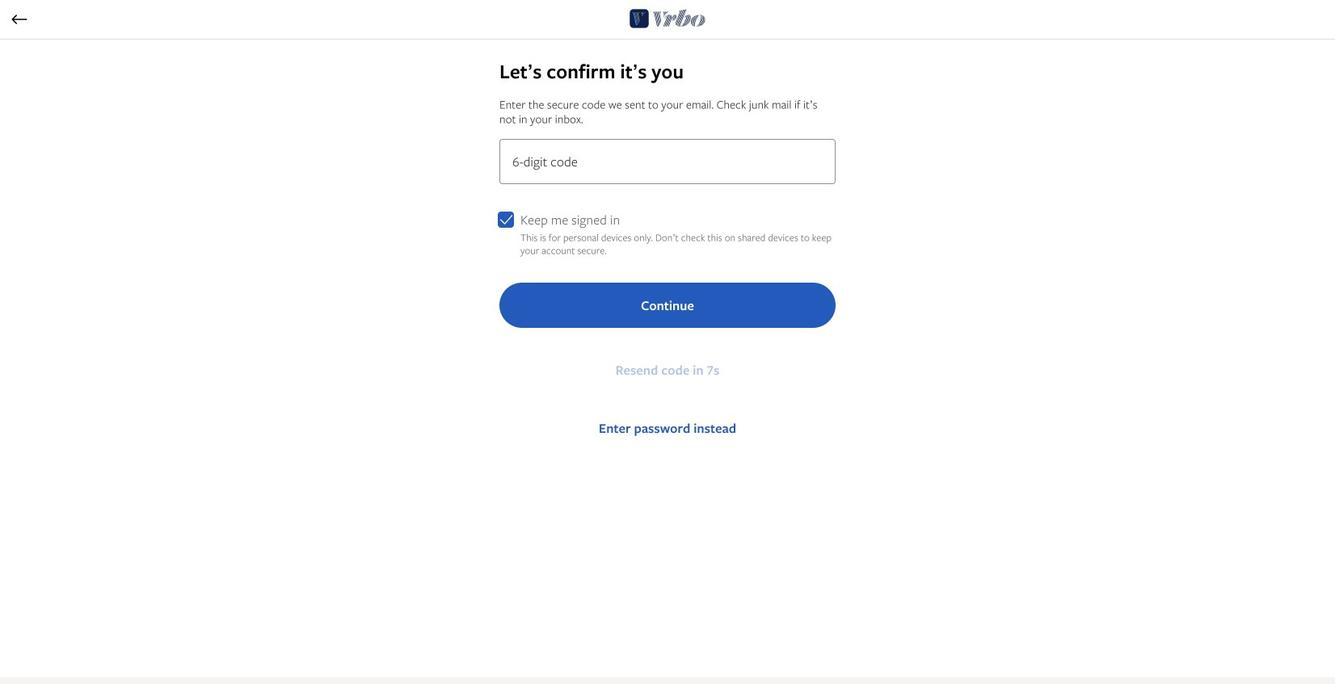 Task type: locate. For each thing, give the bounding box(es) containing it.
None text field
[[499, 139, 836, 184]]

vrbo image
[[630, 6, 705, 31]]

go back image
[[12, 15, 27, 24]]



Task type: describe. For each thing, give the bounding box(es) containing it.
go back image
[[10, 10, 29, 29]]



Task type: vqa. For each thing, say whether or not it's contained in the screenshot.
YYYY Telephone Field
no



